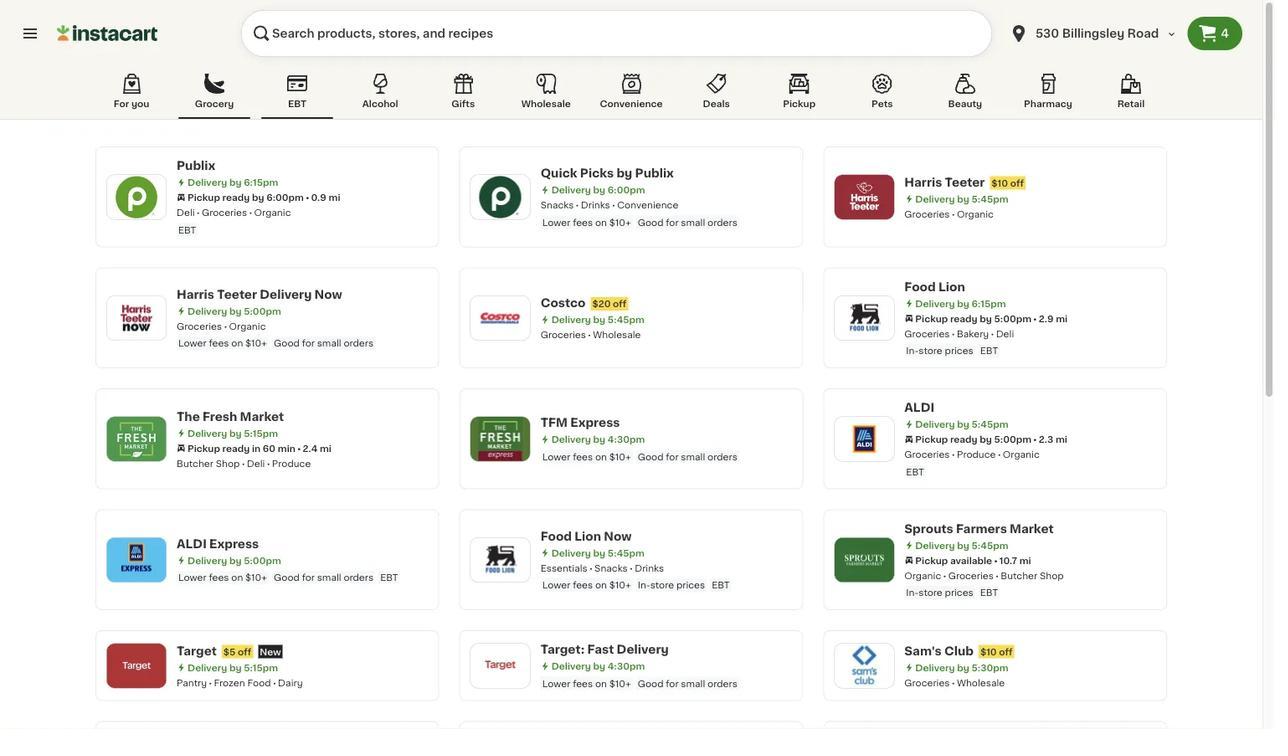 Task type: vqa. For each thing, say whether or not it's contained in the screenshot.
ready for Food Lion
yes



Task type: describe. For each thing, give the bounding box(es) containing it.
0 horizontal spatial publix
[[177, 160, 215, 172]]

pets
[[872, 99, 893, 108]]

picks
[[580, 168, 614, 179]]

harris teeter delivery now logo image
[[115, 296, 158, 340]]

for you
[[114, 99, 149, 108]]

on inside snacks drinks convenience lower fees on $10+ good for small orders
[[595, 218, 607, 227]]

snacks inside snacks drinks convenience lower fees on $10+ good for small orders
[[541, 201, 574, 210]]

delivery up groceries organic lower fees on $10+ good for small orders
[[260, 289, 312, 300]]

dairy
[[278, 678, 303, 687]]

min
[[278, 444, 296, 453]]

groceries inside the groceries produce organic ebt
[[905, 450, 950, 459]]

2.9
[[1039, 314, 1054, 323]]

groceries organic
[[905, 209, 994, 218]]

pickup for the fresh market
[[188, 444, 220, 453]]

convenience inside convenience button
[[600, 99, 663, 108]]

convenience inside snacks drinks convenience lower fees on $10+ good for small orders
[[617, 201, 679, 210]]

for you button
[[95, 70, 168, 119]]

off inside the costco $20 off
[[613, 299, 627, 308]]

lower fees on $10+ good for small orders for express
[[542, 452, 738, 461]]

groceries down sam's at the right bottom of the page
[[905, 678, 950, 687]]

fresh
[[203, 411, 237, 422]]

off inside sam's club $10 off
[[999, 647, 1013, 656]]

prices inside groceries bakery deli in-store prices ebt
[[945, 346, 974, 356]]

delivery for quick picks by publix logo
[[552, 186, 591, 195]]

orders inside groceries organic lower fees on $10+ good for small orders
[[344, 339, 374, 348]]

by for the fresh market logo
[[229, 429, 242, 438]]

the fresh market logo image
[[115, 417, 158, 461]]

harris teeter $10 off
[[905, 176, 1024, 188]]

10.7
[[1000, 556, 1018, 565]]

lower fees on $10+ good for small orders for fast
[[542, 679, 738, 688]]

pickup available
[[916, 556, 993, 565]]

food for food lion
[[905, 281, 936, 293]]

alcohol
[[362, 99, 398, 108]]

$10+ down target: fast delivery at bottom
[[610, 679, 631, 688]]

delivery for the sprouts farmers market logo
[[916, 541, 955, 550]]

groceries bakery deli in-store prices ebt
[[905, 329, 1014, 356]]

food lion now
[[541, 531, 632, 542]]

delivery by 5:45pm down harris teeter $10 off
[[916, 194, 1009, 203]]

express for aldi express
[[209, 538, 259, 550]]

delivery for food lion logo
[[916, 299, 955, 308]]

530 billingsley road button
[[1009, 10, 1178, 57]]

0 horizontal spatial 6:00pm
[[266, 193, 304, 202]]

pharmacy
[[1024, 99, 1073, 108]]

sam's club $10 off
[[905, 645, 1013, 657]]

convenience button
[[593, 70, 670, 119]]

pickup for food lion
[[916, 314, 948, 323]]

drinks inside essentials snacks drinks lower fees on $10+ in-store prices ebt
[[635, 564, 664, 573]]

delivery by 5:30pm
[[916, 663, 1009, 672]]

pickup for sprouts farmers market
[[916, 556, 948, 565]]

lower inside essentials snacks drinks lower fees on $10+ in-store prices ebt
[[542, 581, 571, 590]]

2.4
[[303, 444, 318, 453]]

target
[[177, 645, 217, 657]]

5:30pm
[[972, 663, 1009, 672]]

instacart image
[[57, 23, 157, 44]]

mi for sprouts farmers market
[[1020, 556, 1032, 565]]

in- inside essentials snacks drinks lower fees on $10+ in-store prices ebt
[[638, 581, 650, 590]]

club
[[945, 645, 974, 657]]

snacks inside essentials snacks drinks lower fees on $10+ in-store prices ebt
[[595, 564, 628, 573]]

delivery by 5:45pm for food lion now
[[552, 549, 645, 558]]

delivery for target: fast delivery logo
[[552, 662, 591, 671]]

express for tfm express
[[571, 417, 620, 429]]

small inside snacks drinks convenience lower fees on $10+ good for small orders
[[681, 218, 705, 227]]

1 horizontal spatial publix
[[635, 168, 674, 179]]

organic down harris teeter $10 off
[[957, 209, 994, 218]]

by for quick picks by publix logo
[[593, 186, 606, 195]]

pharmacy button
[[1013, 70, 1085, 119]]

mi for aldi
[[1056, 435, 1068, 444]]

delivery by 5:15pm for frozen food
[[188, 663, 278, 672]]

orders inside snacks drinks convenience lower fees on $10+ good for small orders
[[708, 218, 738, 227]]

1 horizontal spatial 6:00pm
[[608, 186, 645, 195]]

60
[[263, 444, 276, 453]]

groceries produce organic ebt
[[905, 450, 1040, 477]]

groceries wholesale for $20
[[541, 330, 641, 339]]

quick
[[541, 168, 578, 179]]

the
[[177, 411, 200, 422]]

costco $20 off
[[541, 297, 627, 309]]

5:45pm for aldi
[[972, 420, 1009, 429]]

frozen
[[214, 678, 245, 687]]

0 vertical spatial shop
[[216, 459, 240, 468]]

delivery for harris teeter delivery now logo
[[188, 307, 227, 316]]

2.3 mi
[[1039, 435, 1068, 444]]

by for 'food lion now logo'
[[593, 549, 606, 558]]

tfm express logo image
[[479, 417, 522, 461]]

delivery by 5:45pm down '$20'
[[552, 315, 645, 324]]

target: fast delivery logo image
[[479, 644, 522, 688]]

delivery by 6:15pm for food lion
[[916, 299, 1006, 308]]

delivery for 'food lion now logo'
[[552, 549, 591, 558]]

delivery for publix logo
[[188, 178, 227, 187]]

fees down fast
[[573, 679, 593, 688]]

delivery for aldi express logo
[[188, 556, 227, 565]]

essentials snacks drinks lower fees on $10+ in-store prices ebt
[[541, 564, 730, 590]]

grocery button
[[178, 70, 250, 119]]

publix logo image
[[115, 175, 158, 219]]

$10 for harris teeter
[[992, 178, 1008, 187]]

groceries organic lower fees on $10+ good for small orders
[[177, 322, 374, 348]]

harris teeter logo image
[[843, 175, 886, 219]]

10.7 mi
[[1000, 556, 1032, 565]]

pantry
[[177, 678, 207, 687]]

fast
[[588, 644, 614, 656]]

market for the fresh market
[[240, 411, 284, 422]]

$10 for sam's club
[[981, 647, 997, 656]]

4
[[1221, 28, 1229, 39]]

2.4 mi
[[303, 444, 332, 453]]

5:45pm down '$20'
[[608, 315, 645, 324]]

off inside harris teeter $10 off
[[1011, 178, 1024, 187]]

$10+ down aldi express
[[245, 573, 267, 582]]

good inside snacks drinks convenience lower fees on $10+ good for small orders
[[638, 218, 664, 227]]

food lion logo image
[[843, 296, 886, 340]]

on down aldi express
[[231, 573, 243, 582]]

organic inside groceries organic lower fees on $10+ good for small orders
[[229, 322, 266, 331]]

butcher shop deli produce
[[177, 459, 311, 468]]

new
[[260, 647, 281, 656]]

5:45pm down harris teeter $10 off
[[972, 194, 1009, 203]]

quick picks by publix
[[541, 168, 674, 179]]

gifts button
[[427, 70, 499, 119]]

sam's
[[905, 645, 942, 657]]

pets button
[[847, 70, 919, 119]]

530
[[1036, 28, 1060, 39]]

food lion now logo image
[[479, 538, 522, 582]]

ebt inside button
[[288, 99, 307, 108]]

tfm express
[[541, 417, 620, 429]]

$10+ inside groceries organic lower fees on $10+ good for small orders
[[245, 339, 267, 348]]

pickup ready by 6:00pm
[[188, 193, 304, 202]]

small inside groceries organic lower fees on $10+ good for small orders
[[317, 339, 341, 348]]

road
[[1128, 28, 1159, 39]]

groceries inside groceries organic lower fees on $10+ good for small orders
[[177, 322, 222, 331]]

pickup ready in 60 min
[[188, 444, 296, 453]]

groceries down harris teeter $10 off
[[905, 209, 950, 218]]

lower down aldi express
[[178, 573, 207, 582]]

deli groceries organic ebt
[[177, 208, 291, 235]]

$5
[[223, 647, 236, 656]]

deli inside the deli groceries organic ebt
[[177, 208, 195, 217]]

530 billingsley road
[[1036, 28, 1159, 39]]

delivery by 5:15pm for 2.4 mi
[[188, 429, 278, 438]]

2.9 mi
[[1039, 314, 1068, 323]]

delivery by 4:30pm for fast
[[552, 662, 645, 671]]

bakery
[[957, 329, 989, 338]]

delivery by 6:00pm
[[552, 186, 645, 195]]

gifts
[[452, 99, 475, 108]]

for inside groceries organic lower fees on $10+ good for small orders
[[302, 339, 315, 348]]

sprouts
[[905, 523, 954, 535]]

by for the sam's club logo
[[957, 663, 970, 672]]

delivery by 5:45pm for sprouts farmers market
[[916, 541, 1009, 550]]

ebt inside the groceries produce organic ebt
[[906, 467, 924, 477]]

4:30pm for fast
[[608, 662, 645, 671]]

2.3
[[1039, 435, 1054, 444]]

good inside groceries organic lower fees on $10+ good for small orders
[[274, 339, 300, 348]]

mi for food lion
[[1056, 314, 1068, 323]]

ready for food lion
[[951, 314, 978, 323]]

organic inside the deli groceries organic ebt
[[254, 208, 291, 217]]

aldi for aldi
[[905, 402, 935, 414]]

beauty button
[[930, 70, 1002, 119]]

530 billingsley road button
[[999, 10, 1188, 57]]

delivery for costco logo on the top
[[552, 315, 591, 324]]

5:00pm left 2.9
[[995, 314, 1032, 323]]

delivery by 6:15pm for publix
[[188, 178, 278, 187]]

for inside snacks drinks convenience lower fees on $10+ good for small orders
[[666, 218, 679, 227]]

target $5 off new
[[177, 645, 281, 657]]

beauty
[[949, 99, 983, 108]]

delivery right fast
[[617, 644, 669, 656]]

pickup button
[[764, 70, 836, 119]]

groceries down costco on the top left of the page
[[541, 330, 586, 339]]

ready for aldi
[[951, 435, 978, 444]]

on inside essentials snacks drinks lower fees on $10+ in-store prices ebt
[[595, 581, 607, 590]]

delivery by 4:30pm for express
[[552, 435, 645, 444]]

by for tfm express logo
[[593, 435, 606, 444]]

5:00pm up the lower fees on $10+ good for small orders ebt
[[244, 556, 281, 565]]

prices inside essentials snacks drinks lower fees on $10+ in-store prices ebt
[[677, 581, 705, 590]]

for
[[114, 99, 129, 108]]

harris for harris teeter delivery now
[[177, 289, 214, 300]]

5:00pm down harris teeter delivery now
[[244, 307, 281, 316]]



Task type: locate. For each thing, give the bounding box(es) containing it.
2 vertical spatial wholesale
[[957, 678, 1005, 687]]

0 vertical spatial groceries wholesale
[[541, 330, 641, 339]]

1 vertical spatial wholesale
[[593, 330, 641, 339]]

0 horizontal spatial lion
[[575, 531, 601, 542]]

harris right harris teeter delivery now logo
[[177, 289, 214, 300]]

1 vertical spatial butcher
[[1001, 571, 1038, 580]]

delivery by 6:15pm down food lion
[[916, 299, 1006, 308]]

aldi up the groceries produce organic ebt
[[905, 402, 935, 414]]

on
[[595, 218, 607, 227], [231, 339, 243, 348], [595, 452, 607, 461], [231, 573, 243, 582], [595, 581, 607, 590], [595, 679, 607, 688]]

essentials
[[541, 564, 588, 573]]

pickup left pets
[[783, 99, 816, 108]]

delivery
[[188, 178, 227, 187], [552, 186, 591, 195], [916, 194, 955, 203], [260, 289, 312, 300], [916, 299, 955, 308], [188, 307, 227, 316], [552, 315, 591, 324], [916, 420, 955, 429], [188, 429, 227, 438], [552, 435, 591, 444], [916, 541, 955, 550], [552, 549, 591, 558], [188, 556, 227, 565], [617, 644, 669, 656], [552, 662, 591, 671], [188, 663, 227, 672], [916, 663, 955, 672]]

0 horizontal spatial food
[[247, 678, 271, 687]]

1 vertical spatial pickup ready by 5:00pm
[[916, 435, 1032, 444]]

sam's club logo image
[[843, 644, 886, 688]]

5:45pm for food lion now
[[608, 549, 645, 558]]

0 vertical spatial deli
[[177, 208, 195, 217]]

costco
[[541, 297, 586, 309]]

in
[[252, 444, 261, 453]]

0 horizontal spatial snacks
[[541, 201, 574, 210]]

aldi express logo image
[[115, 538, 158, 582]]

on down harris teeter delivery now
[[231, 339, 243, 348]]

target: fast delivery
[[541, 644, 669, 656]]

1 horizontal spatial butcher
[[1001, 571, 1038, 580]]

0 vertical spatial teeter
[[945, 176, 985, 188]]

ready for publix
[[222, 193, 250, 202]]

1 vertical spatial drinks
[[635, 564, 664, 573]]

2 vertical spatial deli
[[247, 459, 265, 468]]

pickup ready by 5:00pm for aldi
[[916, 435, 1032, 444]]

$10+ down tfm express
[[610, 452, 631, 461]]

sprouts farmers market
[[905, 523, 1054, 535]]

fees inside snacks drinks convenience lower fees on $10+ good for small orders
[[573, 218, 593, 227]]

by for target: fast delivery logo
[[593, 662, 606, 671]]

teeter for delivery
[[217, 289, 257, 300]]

on down tfm express
[[595, 452, 607, 461]]

lower fees on $10+ good for small orders down tfm express
[[542, 452, 738, 461]]

wholesale down '$20'
[[593, 330, 641, 339]]

delivery by 5:45pm up the groceries produce organic ebt
[[916, 420, 1009, 429]]

0 horizontal spatial market
[[240, 411, 284, 422]]

1 vertical spatial now
[[604, 531, 632, 542]]

fees inside groceries organic lower fees on $10+ good for small orders
[[209, 339, 229, 348]]

6:00pm
[[608, 186, 645, 195], [266, 193, 304, 202]]

grocery
[[195, 99, 234, 108]]

$10+ down the delivery by 6:00pm
[[610, 218, 631, 227]]

delivery by 4:30pm
[[552, 435, 645, 444], [552, 662, 645, 671]]

lower fees on $10+ good for small orders
[[542, 452, 738, 461], [542, 679, 738, 688]]

0 vertical spatial wholesale
[[522, 99, 571, 108]]

lower down quick
[[542, 218, 571, 227]]

by for target logo
[[229, 663, 242, 672]]

mi right '2.3'
[[1056, 435, 1068, 444]]

fees inside essentials snacks drinks lower fees on $10+ in-store prices ebt
[[573, 581, 593, 590]]

by for harris teeter logo
[[957, 194, 970, 203]]

butcher inside organic groceries butcher shop in-store prices ebt
[[1001, 571, 1038, 580]]

delivery down food lion
[[916, 299, 955, 308]]

mi for the fresh market
[[320, 444, 332, 453]]

0.9
[[311, 193, 326, 202]]

tfm
[[541, 417, 568, 429]]

1 horizontal spatial 6:15pm
[[972, 299, 1006, 308]]

pickup up the deli groceries organic ebt
[[188, 193, 220, 202]]

by for publix logo
[[229, 178, 242, 187]]

retail button
[[1095, 70, 1167, 119]]

1 vertical spatial food
[[541, 531, 572, 542]]

lower inside snacks drinks convenience lower fees on $10+ good for small orders
[[542, 218, 571, 227]]

1 horizontal spatial now
[[604, 531, 632, 542]]

0 vertical spatial now
[[315, 289, 342, 300]]

5:15pm for frozen food
[[244, 663, 278, 672]]

store inside organic groceries butcher shop in-store prices ebt
[[919, 588, 943, 598]]

fees down 'essentials'
[[573, 581, 593, 590]]

food up groceries bakery deli in-store prices ebt
[[905, 281, 936, 293]]

target:
[[541, 644, 585, 656]]

2 5:15pm from the top
[[244, 663, 278, 672]]

ebt inside organic groceries butcher shop in-store prices ebt
[[981, 588, 999, 598]]

0 vertical spatial lower fees on $10+ good for small orders
[[542, 452, 738, 461]]

small
[[681, 218, 705, 227], [317, 339, 341, 348], [681, 452, 705, 461], [317, 573, 341, 582], [681, 679, 705, 688]]

5:15pm down new
[[244, 663, 278, 672]]

6:00pm left 0.9
[[266, 193, 304, 202]]

food
[[905, 281, 936, 293], [541, 531, 572, 542], [247, 678, 271, 687]]

5:15pm up in
[[244, 429, 278, 438]]

aldi
[[905, 402, 935, 414], [177, 538, 207, 550]]

0 horizontal spatial drinks
[[581, 201, 610, 210]]

retail
[[1118, 99, 1145, 108]]

0 vertical spatial delivery by 4:30pm
[[552, 435, 645, 444]]

$10
[[992, 178, 1008, 187], [981, 647, 997, 656]]

shop inside organic groceries butcher shop in-store prices ebt
[[1040, 571, 1064, 580]]

delivery by 5:45pm for aldi
[[916, 420, 1009, 429]]

on down the delivery by 6:00pm
[[595, 218, 607, 227]]

2 delivery by 4:30pm from the top
[[552, 662, 645, 671]]

0 horizontal spatial butcher
[[177, 459, 213, 468]]

0 vertical spatial butcher
[[177, 459, 213, 468]]

wholesale down 5:30pm
[[957, 678, 1005, 687]]

delivery down quick
[[552, 186, 591, 195]]

shop
[[216, 459, 240, 468], [1040, 571, 1064, 580]]

by for food lion logo
[[957, 299, 970, 308]]

pickup for publix
[[188, 193, 220, 202]]

fees down aldi express
[[209, 573, 229, 582]]

deli right bakery
[[996, 329, 1014, 338]]

delivery by 5:15pm up frozen
[[188, 663, 278, 672]]

organic down the pickup ready by 6:00pm
[[254, 208, 291, 217]]

4:30pm
[[608, 435, 645, 444], [608, 662, 645, 671]]

mi
[[329, 193, 340, 202], [1056, 314, 1068, 323], [1056, 435, 1068, 444], [320, 444, 332, 453], [1020, 556, 1032, 565]]

delivery for target logo
[[188, 663, 227, 672]]

by for harris teeter delivery now logo
[[229, 307, 242, 316]]

0 vertical spatial drinks
[[581, 201, 610, 210]]

0 vertical spatial aldi
[[905, 402, 935, 414]]

0 horizontal spatial harris
[[177, 289, 214, 300]]

convenience down the search field
[[600, 99, 663, 108]]

1 horizontal spatial delivery by 6:15pm
[[916, 299, 1006, 308]]

1 horizontal spatial express
[[571, 417, 620, 429]]

6:15pm for publix
[[244, 178, 278, 187]]

good
[[638, 218, 664, 227], [274, 339, 300, 348], [638, 452, 664, 461], [274, 573, 300, 582], [638, 679, 664, 688]]

0 vertical spatial pickup ready by 5:00pm
[[916, 314, 1032, 323]]

lower fees on $10+ good for small orders ebt
[[178, 573, 398, 582]]

0 vertical spatial 5:15pm
[[244, 429, 278, 438]]

produce up sprouts farmers market at the bottom right
[[957, 450, 996, 459]]

0 vertical spatial market
[[240, 411, 284, 422]]

1 horizontal spatial teeter
[[945, 176, 985, 188]]

ebt inside the deli groceries organic ebt
[[178, 225, 196, 235]]

1 vertical spatial harris
[[177, 289, 214, 300]]

delivery for tfm express logo
[[552, 435, 591, 444]]

produce down min
[[272, 459, 311, 468]]

food lion
[[905, 281, 965, 293]]

delivery for aldi logo
[[916, 420, 955, 429]]

6:15pm
[[244, 178, 278, 187], [972, 299, 1006, 308]]

publix up the pickup ready by 6:00pm
[[177, 160, 215, 172]]

ready up bakery
[[951, 314, 978, 323]]

1 horizontal spatial shop
[[1040, 571, 1064, 580]]

1 vertical spatial 5:15pm
[[244, 663, 278, 672]]

delivery down aldi express
[[188, 556, 227, 565]]

harris for harris teeter $10 off
[[905, 176, 942, 188]]

lion for food lion now
[[575, 531, 601, 542]]

4:30pm down target: fast delivery at bottom
[[608, 662, 645, 671]]

groceries right harris teeter delivery now logo
[[177, 322, 222, 331]]

1 horizontal spatial produce
[[957, 450, 996, 459]]

1 vertical spatial lower fees on $10+ good for small orders
[[542, 679, 738, 688]]

6:15pm up bakery
[[972, 299, 1006, 308]]

1 vertical spatial 6:15pm
[[972, 299, 1006, 308]]

the fresh market
[[177, 411, 284, 422]]

target logo image
[[115, 644, 158, 688]]

1 delivery by 4:30pm from the top
[[552, 435, 645, 444]]

1 lower fees on $10+ good for small orders from the top
[[542, 452, 738, 461]]

in-
[[906, 346, 919, 356], [638, 581, 650, 590], [906, 588, 919, 598]]

0 horizontal spatial delivery by 6:15pm
[[188, 178, 278, 187]]

groceries wholesale for club
[[905, 678, 1005, 687]]

5:45pm for sprouts farmers market
[[972, 541, 1009, 550]]

groceries inside groceries bakery deli in-store prices ebt
[[905, 329, 950, 338]]

on down food lion now
[[595, 581, 607, 590]]

4:30pm for express
[[608, 435, 645, 444]]

aldi for aldi express
[[177, 538, 207, 550]]

on inside groceries organic lower fees on $10+ good for small orders
[[231, 339, 243, 348]]

0 vertical spatial 4:30pm
[[608, 435, 645, 444]]

2 vertical spatial food
[[247, 678, 271, 687]]

butcher down '10.7 mi'
[[1001, 571, 1038, 580]]

express up the lower fees on $10+ good for small orders ebt
[[209, 538, 259, 550]]

ebt button
[[261, 70, 333, 119]]

pickup down sprouts
[[916, 556, 948, 565]]

$10+ inside essentials snacks drinks lower fees on $10+ in-store prices ebt
[[610, 581, 631, 590]]

deli for butcher shop deli produce
[[247, 459, 265, 468]]

prices inside organic groceries butcher shop in-store prices ebt
[[945, 588, 974, 598]]

1 vertical spatial delivery by 4:30pm
[[552, 662, 645, 671]]

Search field
[[241, 10, 992, 57]]

0 horizontal spatial aldi
[[177, 538, 207, 550]]

1 vertical spatial $10
[[981, 647, 997, 656]]

teeter up groceries organic
[[945, 176, 985, 188]]

groceries left bakery
[[905, 329, 950, 338]]

1 horizontal spatial wholesale
[[593, 330, 641, 339]]

prices
[[945, 346, 974, 356], [677, 581, 705, 590], [945, 588, 974, 598]]

lower down 'essentials'
[[542, 581, 571, 590]]

wholesale button
[[510, 70, 582, 119]]

by for aldi logo
[[957, 420, 970, 429]]

0 vertical spatial 6:15pm
[[244, 178, 278, 187]]

0 horizontal spatial express
[[209, 538, 259, 550]]

delivery down sprouts
[[916, 541, 955, 550]]

ebt inside essentials snacks drinks lower fees on $10+ in-store prices ebt
[[712, 581, 730, 590]]

delivery up the groceries produce organic ebt
[[916, 420, 955, 429]]

delivery for harris teeter logo
[[916, 194, 955, 203]]

1 vertical spatial groceries wholesale
[[905, 678, 1005, 687]]

pickup ready by 5:00pm for food lion
[[916, 314, 1032, 323]]

2 horizontal spatial wholesale
[[957, 678, 1005, 687]]

wholesale for sam's club
[[957, 678, 1005, 687]]

4:30pm down tfm express
[[608, 435, 645, 444]]

ebt inside groceries bakery deli in-store prices ebt
[[981, 346, 999, 356]]

0 horizontal spatial groceries wholesale
[[541, 330, 641, 339]]

mi right 0.9
[[329, 193, 340, 202]]

$20
[[593, 299, 611, 308]]

in- up target: fast delivery at bottom
[[638, 581, 650, 590]]

teeter for $10
[[945, 176, 985, 188]]

2 delivery by 5:00pm from the top
[[188, 556, 281, 565]]

lower right harris teeter delivery now logo
[[178, 339, 207, 348]]

1 vertical spatial snacks
[[595, 564, 628, 573]]

alcohol button
[[344, 70, 416, 119]]

mi right 10.7
[[1020, 556, 1032, 565]]

0.9 mi
[[311, 193, 340, 202]]

in- inside groceries bakery deli in-store prices ebt
[[906, 346, 919, 356]]

5:45pm
[[972, 194, 1009, 203], [608, 315, 645, 324], [972, 420, 1009, 429], [972, 541, 1009, 550], [608, 549, 645, 558]]

off inside target $5 off new
[[238, 647, 252, 656]]

wholesale inside button
[[522, 99, 571, 108]]

1 horizontal spatial harris
[[905, 176, 942, 188]]

express right tfm
[[571, 417, 620, 429]]

1 vertical spatial shop
[[1040, 571, 1064, 580]]

in- inside organic groceries butcher shop in-store prices ebt
[[906, 588, 919, 598]]

ebt
[[288, 99, 307, 108], [178, 225, 196, 235], [981, 346, 999, 356], [906, 467, 924, 477], [380, 573, 398, 582], [712, 581, 730, 590], [981, 588, 999, 598]]

1 5:15pm from the top
[[244, 429, 278, 438]]

groceries down the available
[[949, 571, 994, 580]]

off
[[1011, 178, 1024, 187], [613, 299, 627, 308], [238, 647, 252, 656], [999, 647, 1013, 656]]

snacks drinks convenience lower fees on $10+ good for small orders
[[541, 201, 738, 227]]

delivery by 4:30pm down fast
[[552, 662, 645, 671]]

aldi express
[[177, 538, 259, 550]]

$10+ down harris teeter delivery now
[[245, 339, 267, 348]]

lower fees on $10+ good for small orders down target: fast delivery at bottom
[[542, 679, 738, 688]]

teeter
[[945, 176, 985, 188], [217, 289, 257, 300]]

0 vertical spatial harris
[[905, 176, 942, 188]]

0 horizontal spatial produce
[[272, 459, 311, 468]]

available
[[951, 556, 993, 565]]

delivery by 5:00pm for teeter
[[188, 307, 281, 316]]

0 vertical spatial lion
[[939, 281, 965, 293]]

ready up butcher shop deli produce at the left bottom of page
[[222, 444, 250, 453]]

1 horizontal spatial drinks
[[635, 564, 664, 573]]

wholesale for costco
[[593, 330, 641, 339]]

organic down pickup available
[[905, 571, 942, 580]]

organic groceries butcher shop in-store prices ebt
[[905, 571, 1064, 598]]

by for the sprouts farmers market logo
[[957, 541, 970, 550]]

1 horizontal spatial groceries wholesale
[[905, 678, 1005, 687]]

delivery by 5:00pm down aldi express
[[188, 556, 281, 565]]

delivery down the target:
[[552, 662, 591, 671]]

now up essentials snacks drinks lower fees on $10+ in-store prices ebt
[[604, 531, 632, 542]]

organic inside organic groceries butcher shop in-store prices ebt
[[905, 571, 942, 580]]

1 horizontal spatial food
[[541, 531, 572, 542]]

$10 up groceries organic
[[992, 178, 1008, 187]]

in- down pickup available
[[906, 588, 919, 598]]

0 horizontal spatial now
[[315, 289, 342, 300]]

0 vertical spatial delivery by 5:15pm
[[188, 429, 278, 438]]

5:15pm
[[244, 429, 278, 438], [244, 663, 278, 672]]

1 vertical spatial deli
[[996, 329, 1014, 338]]

1 vertical spatial express
[[209, 538, 259, 550]]

5:45pm up the groceries produce organic ebt
[[972, 420, 1009, 429]]

1 vertical spatial delivery by 5:00pm
[[188, 556, 281, 565]]

0 horizontal spatial shop
[[216, 459, 240, 468]]

delivery up the pickup ready by 6:00pm
[[188, 178, 227, 187]]

2 pickup ready by 5:00pm from the top
[[916, 435, 1032, 444]]

groceries wholesale
[[541, 330, 641, 339], [905, 678, 1005, 687]]

delivery down harris teeter delivery now
[[188, 307, 227, 316]]

produce
[[957, 450, 996, 459], [272, 459, 311, 468]]

deli inside groceries bakery deli in-store prices ebt
[[996, 329, 1014, 338]]

publix
[[177, 160, 215, 172], [635, 168, 674, 179]]

0 vertical spatial delivery by 5:00pm
[[188, 307, 281, 316]]

$10 inside harris teeter $10 off
[[992, 178, 1008, 187]]

mi right 2.9
[[1056, 314, 1068, 323]]

delivery by 5:00pm for express
[[188, 556, 281, 565]]

organic
[[254, 208, 291, 217], [957, 209, 994, 218], [229, 322, 266, 331], [1003, 450, 1040, 459], [905, 571, 942, 580]]

1 horizontal spatial lion
[[939, 281, 965, 293]]

snacks down food lion now
[[595, 564, 628, 573]]

4 button
[[1188, 17, 1243, 50]]

by for aldi express logo
[[229, 556, 242, 565]]

by for costco logo on the top
[[593, 315, 606, 324]]

pickup
[[783, 99, 816, 108], [188, 193, 220, 202], [916, 314, 948, 323], [916, 435, 948, 444], [188, 444, 220, 453], [916, 556, 948, 565]]

5:00pm
[[244, 307, 281, 316], [995, 314, 1032, 323], [995, 435, 1032, 444], [244, 556, 281, 565]]

delivery by 5:45pm
[[916, 194, 1009, 203], [552, 315, 645, 324], [916, 420, 1009, 429], [916, 541, 1009, 550], [552, 549, 645, 558]]

deli right publix logo
[[177, 208, 195, 217]]

wholesale up quick
[[522, 99, 571, 108]]

1 horizontal spatial market
[[1010, 523, 1054, 535]]

billingsley
[[1063, 28, 1125, 39]]

delivery down fresh
[[188, 429, 227, 438]]

deli for groceries bakery deli in-store prices ebt
[[996, 329, 1014, 338]]

store
[[919, 346, 943, 356], [650, 581, 674, 590], [919, 588, 943, 598]]

market for sprouts farmers market
[[1010, 523, 1054, 535]]

5:15pm for 2.4 mi
[[244, 429, 278, 438]]

1 delivery by 5:15pm from the top
[[188, 429, 278, 438]]

drinks inside snacks drinks convenience lower fees on $10+ good for small orders
[[581, 201, 610, 210]]

pickup inside pickup button
[[783, 99, 816, 108]]

1 vertical spatial aldi
[[177, 538, 207, 550]]

drinks
[[581, 201, 610, 210], [635, 564, 664, 573]]

produce inside the groceries produce organic ebt
[[957, 450, 996, 459]]

ready
[[222, 193, 250, 202], [951, 314, 978, 323], [951, 435, 978, 444], [222, 444, 250, 453]]

1 vertical spatial delivery by 5:15pm
[[188, 663, 278, 672]]

groceries inside the deli groceries organic ebt
[[202, 208, 247, 217]]

0 vertical spatial delivery by 6:15pm
[[188, 178, 278, 187]]

delivery for the sam's club logo
[[916, 663, 955, 672]]

1 horizontal spatial aldi
[[905, 402, 935, 414]]

0 horizontal spatial deli
[[177, 208, 195, 217]]

2 lower fees on $10+ good for small orders from the top
[[542, 679, 738, 688]]

1 vertical spatial delivery by 6:15pm
[[916, 299, 1006, 308]]

1 horizontal spatial deli
[[247, 459, 265, 468]]

lower down tfm
[[542, 452, 571, 461]]

1 horizontal spatial snacks
[[595, 564, 628, 573]]

0 horizontal spatial teeter
[[217, 289, 257, 300]]

organic inside the groceries produce organic ebt
[[1003, 450, 1040, 459]]

2 4:30pm from the top
[[608, 662, 645, 671]]

1 pickup ready by 5:00pm from the top
[[916, 314, 1032, 323]]

delivery down costco on the top left of the page
[[552, 315, 591, 324]]

1 vertical spatial lion
[[575, 531, 601, 542]]

1 delivery by 5:00pm from the top
[[188, 307, 281, 316]]

deli down in
[[247, 459, 265, 468]]

1 vertical spatial 4:30pm
[[608, 662, 645, 671]]

pickup down food lion
[[916, 314, 948, 323]]

0 horizontal spatial wholesale
[[522, 99, 571, 108]]

sprouts farmers market logo image
[[843, 538, 886, 582]]

0 vertical spatial $10
[[992, 178, 1008, 187]]

farmers
[[956, 523, 1007, 535]]

on down fast
[[595, 679, 607, 688]]

$10 up 5:30pm
[[981, 647, 997, 656]]

lion for food lion
[[939, 281, 965, 293]]

delivery for the fresh market logo
[[188, 429, 227, 438]]

pickup ready by 5:00pm up the groceries produce organic ebt
[[916, 435, 1032, 444]]

now
[[315, 289, 342, 300], [604, 531, 632, 542]]

shop categories tab list
[[95, 70, 1168, 119]]

quick picks by publix logo image
[[479, 175, 522, 219]]

fees down tfm express
[[573, 452, 593, 461]]

1 vertical spatial market
[[1010, 523, 1054, 535]]

pickup for aldi
[[916, 435, 948, 444]]

you
[[131, 99, 149, 108]]

market
[[240, 411, 284, 422], [1010, 523, 1054, 535]]

costco logo image
[[479, 296, 522, 340]]

market up '10.7 mi'
[[1010, 523, 1054, 535]]

2 horizontal spatial deli
[[996, 329, 1014, 338]]

store inside groceries bakery deli in-store prices ebt
[[919, 346, 943, 356]]

6:15pm up the pickup ready by 6:00pm
[[244, 178, 278, 187]]

2 delivery by 5:15pm from the top
[[188, 663, 278, 672]]

delivery up groceries organic
[[916, 194, 955, 203]]

lion
[[939, 281, 965, 293], [575, 531, 601, 542]]

ready for the fresh market
[[222, 444, 250, 453]]

2 horizontal spatial food
[[905, 281, 936, 293]]

delivery down sam's at the right bottom of the page
[[916, 663, 955, 672]]

$10+ inside snacks drinks convenience lower fees on $10+ good for small orders
[[610, 218, 631, 227]]

groceries wholesale down the costco $20 off on the left
[[541, 330, 641, 339]]

market up in
[[240, 411, 284, 422]]

0 vertical spatial convenience
[[600, 99, 663, 108]]

1 4:30pm from the top
[[608, 435, 645, 444]]

1 vertical spatial teeter
[[217, 289, 257, 300]]

delivery up 'essentials'
[[552, 549, 591, 558]]

lower down the target:
[[542, 679, 571, 688]]

1 vertical spatial convenience
[[617, 201, 679, 210]]

wholesale
[[522, 99, 571, 108], [593, 330, 641, 339], [957, 678, 1005, 687]]

groceries wholesale down delivery by 5:30pm
[[905, 678, 1005, 687]]

0 horizontal spatial 6:15pm
[[244, 178, 278, 187]]

pantry frozen food dairy
[[177, 678, 303, 687]]

deals
[[703, 99, 730, 108]]

by
[[617, 168, 633, 179], [229, 178, 242, 187], [593, 186, 606, 195], [252, 193, 264, 202], [957, 194, 970, 203], [957, 299, 970, 308], [229, 307, 242, 316], [980, 314, 992, 323], [593, 315, 606, 324], [957, 420, 970, 429], [229, 429, 242, 438], [593, 435, 606, 444], [980, 435, 992, 444], [957, 541, 970, 550], [593, 549, 606, 558], [229, 556, 242, 565], [593, 662, 606, 671], [229, 663, 242, 672], [957, 663, 970, 672]]

mi for publix
[[329, 193, 340, 202]]

5:00pm left '2.3'
[[995, 435, 1032, 444]]

lower inside groceries organic lower fees on $10+ good for small orders
[[178, 339, 207, 348]]

None search field
[[241, 10, 992, 57]]

deals button
[[681, 70, 753, 119]]

groceries inside organic groceries butcher shop in-store prices ebt
[[949, 571, 994, 580]]

aldi logo image
[[843, 417, 886, 461]]

fees
[[573, 218, 593, 227], [209, 339, 229, 348], [573, 452, 593, 461], [209, 573, 229, 582], [573, 581, 593, 590], [573, 679, 593, 688]]

delivery by 5:15pm down the fresh market
[[188, 429, 278, 438]]

$10 inside sam's club $10 off
[[981, 647, 997, 656]]

deli
[[177, 208, 195, 217], [996, 329, 1014, 338], [247, 459, 265, 468]]

store inside essentials snacks drinks lower fees on $10+ in-store prices ebt
[[650, 581, 674, 590]]

$10+ down food lion now
[[610, 581, 631, 590]]

harris teeter delivery now
[[177, 289, 342, 300]]

0 vertical spatial food
[[905, 281, 936, 293]]

6:15pm for food lion
[[972, 299, 1006, 308]]

food for food lion now
[[541, 531, 572, 542]]

pickup up the groceries produce organic ebt
[[916, 435, 948, 444]]

0 vertical spatial express
[[571, 417, 620, 429]]

0 vertical spatial snacks
[[541, 201, 574, 210]]



